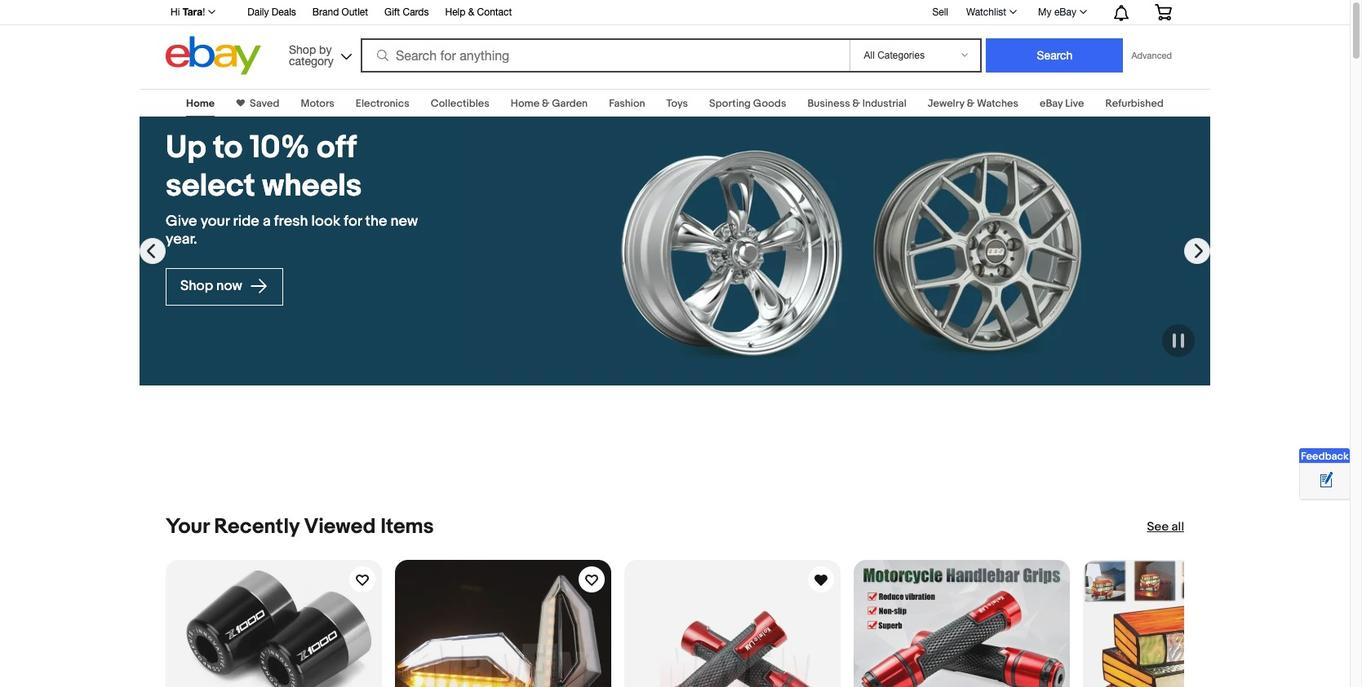 Task type: vqa. For each thing, say whether or not it's contained in the screenshot.
My
yes



Task type: describe. For each thing, give the bounding box(es) containing it.
the
[[365, 213, 387, 231]]

sporting
[[709, 97, 751, 110]]

my ebay link
[[1029, 2, 1094, 22]]

home for home & garden
[[511, 97, 540, 110]]

category
[[289, 54, 334, 67]]

gift
[[384, 7, 400, 18]]

fashion
[[609, 97, 645, 110]]

see
[[1147, 520, 1169, 535]]

your
[[200, 213, 230, 231]]

none submit inside "shop by category" banner
[[986, 38, 1123, 73]]

up
[[166, 129, 206, 167]]

your recently viewed items
[[166, 515, 434, 540]]

fresh
[[274, 213, 308, 231]]

deals
[[272, 7, 296, 18]]

hi
[[171, 7, 180, 18]]

brand
[[312, 7, 339, 18]]

fashion link
[[609, 97, 645, 110]]

shop now
[[180, 278, 245, 295]]

ebay live link
[[1040, 97, 1084, 110]]

refurbished
[[1105, 97, 1164, 110]]

contact
[[477, 7, 512, 18]]

ebay inside the "up to 10% off select wheels" main content
[[1040, 97, 1063, 110]]

shop by category banner
[[162, 0, 1184, 79]]

shop now link
[[166, 268, 283, 306]]

home & garden link
[[511, 97, 588, 110]]

sporting goods
[[709, 97, 786, 110]]

daily
[[247, 7, 269, 18]]

ride
[[233, 213, 259, 231]]

collectibles
[[431, 97, 489, 110]]

your
[[166, 515, 209, 540]]

up to 10% off select wheels give your ride a fresh look for the new year.
[[166, 129, 418, 249]]

shop for shop now
[[180, 278, 213, 295]]

hi tara !
[[171, 6, 205, 18]]

ebay inside account navigation
[[1054, 7, 1076, 18]]

gift cards link
[[384, 4, 429, 22]]

sell
[[932, 6, 948, 18]]

business & industrial
[[807, 97, 907, 110]]

watchlist link
[[957, 2, 1024, 22]]

look
[[311, 213, 341, 231]]

outlet
[[342, 7, 368, 18]]

watchlist
[[966, 7, 1006, 18]]

Search for anything text field
[[363, 40, 847, 71]]

saved
[[250, 97, 279, 110]]

my
[[1038, 7, 1052, 18]]

shop for shop by category
[[289, 43, 316, 56]]

live
[[1065, 97, 1084, 110]]

watches
[[977, 97, 1019, 110]]

advanced
[[1132, 51, 1172, 60]]



Task type: locate. For each thing, give the bounding box(es) containing it.
all
[[1172, 520, 1184, 535]]

feedback
[[1301, 450, 1349, 464]]

recently
[[214, 515, 299, 540]]

& right business
[[852, 97, 860, 110]]

toys
[[666, 97, 688, 110]]

home for home
[[186, 97, 215, 110]]

0 horizontal spatial home
[[186, 97, 215, 110]]

advanced link
[[1123, 39, 1180, 72]]

None submit
[[986, 38, 1123, 73]]

& for industrial
[[852, 97, 860, 110]]

shop by category button
[[282, 36, 355, 71]]

industrial
[[862, 97, 907, 110]]

brand outlet
[[312, 7, 368, 18]]

see all link
[[1147, 520, 1184, 536]]

jewelry & watches link
[[928, 97, 1019, 110]]

see all
[[1147, 520, 1184, 535]]

goods
[[753, 97, 786, 110]]

daily deals link
[[247, 4, 296, 22]]

& for contact
[[468, 7, 474, 18]]

shop
[[289, 43, 316, 56], [180, 278, 213, 295]]

& right help
[[468, 7, 474, 18]]

off
[[317, 129, 356, 167]]

jewelry & watches
[[928, 97, 1019, 110]]

business
[[807, 97, 850, 110]]

10%
[[249, 129, 310, 167]]

saved link
[[245, 97, 279, 110]]

& inside account navigation
[[468, 7, 474, 18]]

up to 10% off select wheels main content
[[0, 79, 1350, 688]]

home up up
[[186, 97, 215, 110]]

a
[[263, 213, 271, 231]]

toys link
[[666, 97, 688, 110]]

now
[[216, 278, 242, 295]]

home left garden
[[511, 97, 540, 110]]

shop left by
[[289, 43, 316, 56]]

1 home from the left
[[186, 97, 215, 110]]

1 horizontal spatial home
[[511, 97, 540, 110]]

gift cards
[[384, 7, 429, 18]]

garden
[[552, 97, 588, 110]]

motors
[[301, 97, 334, 110]]

& for garden
[[542, 97, 550, 110]]

shop left 'now'
[[180, 278, 213, 295]]

0 vertical spatial ebay
[[1054, 7, 1076, 18]]

&
[[468, 7, 474, 18], [542, 97, 550, 110], [852, 97, 860, 110], [967, 97, 974, 110]]

account navigation
[[162, 0, 1184, 25]]

electronics
[[356, 97, 409, 110]]

home
[[186, 97, 215, 110], [511, 97, 540, 110]]

year.
[[166, 231, 197, 249]]

help & contact link
[[445, 4, 512, 22]]

new
[[390, 213, 418, 231]]

help & contact
[[445, 7, 512, 18]]

sell link
[[925, 6, 956, 18]]

tara
[[183, 6, 203, 18]]

jewelry
[[928, 97, 965, 110]]

cards
[[403, 7, 429, 18]]

sporting goods link
[[709, 97, 786, 110]]

motors link
[[301, 97, 334, 110]]

my ebay
[[1038, 7, 1076, 18]]

your recently viewed items link
[[166, 515, 434, 540]]

daily deals
[[247, 7, 296, 18]]

& for watches
[[967, 97, 974, 110]]

!
[[203, 7, 205, 18]]

your shopping cart image
[[1154, 4, 1173, 20]]

ebay
[[1054, 7, 1076, 18], [1040, 97, 1063, 110]]

by
[[319, 43, 332, 56]]

1 vertical spatial shop
[[180, 278, 213, 295]]

ebay right my
[[1054, 7, 1076, 18]]

for
[[344, 213, 362, 231]]

items
[[380, 515, 434, 540]]

select
[[166, 167, 255, 205]]

& right jewelry
[[967, 97, 974, 110]]

shop inside "link"
[[180, 278, 213, 295]]

1 vertical spatial ebay
[[1040, 97, 1063, 110]]

up to 10% off select wheels link
[[166, 129, 437, 206]]

ebay left live
[[1040, 97, 1063, 110]]

viewed
[[304, 515, 376, 540]]

& left garden
[[542, 97, 550, 110]]

wheels
[[262, 167, 362, 205]]

collectibles link
[[431, 97, 489, 110]]

0 vertical spatial shop
[[289, 43, 316, 56]]

business & industrial link
[[807, 97, 907, 110]]

help
[[445, 7, 466, 18]]

electronics link
[[356, 97, 409, 110]]

shop by category
[[289, 43, 334, 67]]

ebay live
[[1040, 97, 1084, 110]]

0 horizontal spatial shop
[[180, 278, 213, 295]]

1 horizontal spatial shop
[[289, 43, 316, 56]]

shop inside shop by category
[[289, 43, 316, 56]]

give
[[166, 213, 197, 231]]

home & garden
[[511, 97, 588, 110]]

2 home from the left
[[511, 97, 540, 110]]

brand outlet link
[[312, 4, 368, 22]]

refurbished link
[[1105, 97, 1164, 110]]

to
[[213, 129, 242, 167]]



